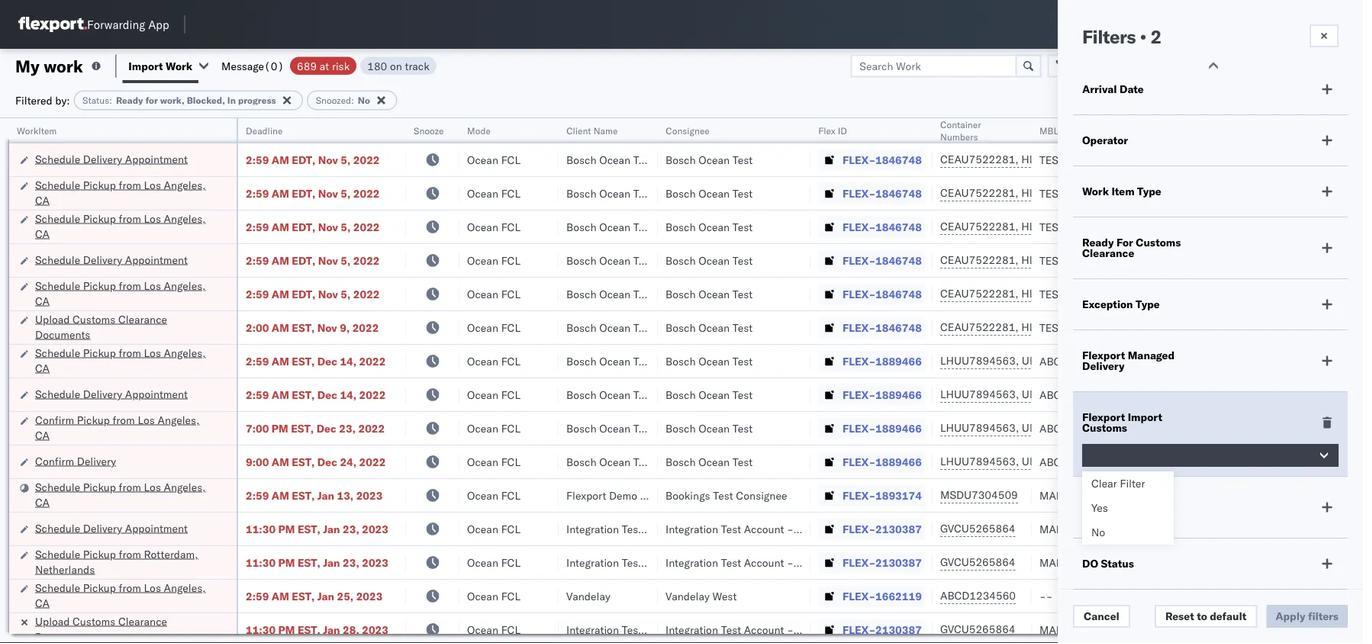 Task type: vqa. For each thing, say whether or not it's contained in the screenshot.


Task type: describe. For each thing, give the bounding box(es) containing it.
schedule pickup from los angeles, ca link for 1st "schedule pickup from los angeles, ca" button
[[35, 177, 217, 208]]

jan for 2nd "schedule pickup from los angeles, ca" button from the bottom
[[317, 489, 334, 502]]

los for 1st "schedule pickup from los angeles, ca" button
[[144, 178, 161, 192]]

13 flex- from the top
[[843, 556, 876, 569]]

schedule for fifth "schedule pickup from los angeles, ca" button from the bottom
[[35, 212, 80, 225]]

1 11:30 pm est, jan 23, 2023 from the top
[[246, 522, 388, 536]]

2 2130387 from the top
[[876, 556, 922, 569]]

2 integration test account - karl lagerfeld from the top
[[666, 556, 864, 569]]

2 integration from the top
[[666, 556, 718, 569]]

2 14, from the top
[[340, 388, 357, 401]]

flexport moving inbond transit
[[1082, 495, 1165, 519]]

pm down 2:59 am est, jan 13, 2023
[[278, 522, 295, 536]]

3 account from the top
[[744, 623, 784, 637]]

3 schedule pickup from los angeles, ca button from the top
[[35, 278, 217, 310]]

work
[[44, 55, 83, 76]]

1 upload customs clearance documents link from the top
[[35, 312, 217, 342]]

28,
[[343, 623, 359, 637]]

ca for confirm pickup from los angeles, ca button
[[35, 429, 50, 442]]

ceau7522281, hlxu6269489, hlxu8034992 for fifth "schedule pickup from los angeles, ca" button from the bottom
[[940, 220, 1177, 233]]

exception type
[[1082, 298, 1160, 311]]

flex-1893174
[[843, 489, 922, 502]]

10 resize handle column header from the left
[[1304, 118, 1322, 643]]

los for 2nd "schedule pickup from los angeles, ca" button from the bottom
[[144, 480, 161, 494]]

12 flex- from the top
[[843, 522, 876, 536]]

ready for customs clearance
[[1082, 236, 1181, 260]]

9:00 am est, dec 24, 2022
[[246, 455, 386, 469]]

2 lhuu7894563, from the top
[[940, 388, 1019, 401]]

3 am from the top
[[272, 220, 289, 234]]

23, for schedule pickup from rotterdam, netherlands
[[343, 556, 359, 569]]

dec left 24,
[[317, 455, 337, 469]]

confirm for confirm delivery
[[35, 455, 74, 468]]

resize handle column header for consignee button
[[792, 118, 811, 643]]

schedule delivery appointment for 3rd schedule delivery appointment button from the bottom's schedule delivery appointment link
[[35, 253, 188, 266]]

9 am from the top
[[272, 455, 289, 469]]

4 test123456 from the top
[[1040, 254, 1104, 267]]

on
[[390, 59, 402, 73]]

flexport for flexport moving inbond transit
[[1082, 495, 1125, 509]]

1 14, from the top
[[340, 355, 357, 368]]

filter
[[1120, 477, 1145, 490]]

Search Work text field
[[851, 55, 1017, 77]]

pickup inside schedule pickup from rotterdam, netherlands
[[83, 548, 116, 561]]

4 5, from the top
[[341, 254, 351, 267]]

schedule pickup from los angeles, ca for schedule pickup from los angeles, ca link corresponding to fifth "schedule pickup from los angeles, ca" button from the bottom
[[35, 212, 206, 240]]

reset
[[1165, 610, 1194, 623]]

11 flex- from the top
[[843, 489, 876, 502]]

hlxu6269489, for upload customs clearance documents button
[[1022, 321, 1100, 334]]

ceau7522281, hlxu6269489, hlxu8034992 for 1st "schedule pickup from los angeles, ca" button
[[940, 186, 1177, 200]]

1 flex-1889466 from the top
[[843, 355, 922, 368]]

1 ceau7522281, hlxu6269489, hlxu8034992 from the top
[[940, 153, 1177, 166]]

est, down 9:00 am est, dec 24, 2022
[[292, 489, 315, 502]]

upload for 2nd upload customs clearance documents link from the bottom of the page
[[35, 313, 70, 326]]

1893174
[[876, 489, 922, 502]]

upload customs clearance documents for 2nd upload customs clearance documents link from the bottom of the page
[[35, 313, 167, 341]]

from for schedule pickup from los angeles, ca link corresponding to fifth "schedule pickup from los angeles, ca" button from the bottom
[[119, 212, 141, 225]]

2 account from the top
[[744, 556, 784, 569]]

clearance inside 'ready for customs clearance'
[[1082, 247, 1134, 260]]

mbl/mawb numbers button
[[1032, 121, 1208, 137]]

2 lhuu7894563, uetu5238478 from the top
[[940, 388, 1096, 401]]

10 fcl from the top
[[501, 455, 521, 469]]

dec up 9:00 am est, dec 24, 2022
[[317, 422, 337, 435]]

4 uetu5238478 from the top
[[1022, 455, 1096, 468]]

4 schedule pickup from los angeles, ca button from the top
[[35, 345, 217, 377]]

delivery for first schedule delivery appointment button from the top
[[83, 152, 122, 166]]

hlxu8034992 for 3rd "schedule pickup from los angeles, ca" button from the top
[[1102, 287, 1177, 300]]

default
[[1210, 610, 1247, 623]]

2 11:30 pm est, jan 23, 2023 from the top
[[246, 556, 388, 569]]

3 ocean fcl from the top
[[467, 220, 521, 234]]

date
[[1120, 82, 1144, 96]]

3 integration test account - karl lagerfeld from the top
[[666, 623, 864, 637]]

4 schedule delivery appointment button from the top
[[35, 521, 188, 538]]

los for confirm pickup from los angeles, ca button
[[138, 413, 155, 427]]

est, up 7:00 pm est, dec 23, 2022
[[292, 388, 315, 401]]

2 fcl from the top
[[501, 187, 521, 200]]

3 maeu9408431 from the top
[[1040, 623, 1117, 637]]

delivery for first schedule delivery appointment button from the bottom
[[83, 522, 122, 535]]

1 ocean fcl from the top
[[467, 153, 521, 166]]

deadline
[[246, 125, 283, 136]]

ceau7522281, for fifth "schedule pickup from los angeles, ca" button from the bottom
[[940, 220, 1019, 233]]

15 fcl from the top
[[501, 623, 521, 637]]

schedule pickup from los angeles, ca for schedule pickup from los angeles, ca link associated with 1st "schedule pickup from los angeles, ca" button
[[35, 178, 206, 207]]

2 maeu9408431 from the top
[[1040, 556, 1117, 569]]

1 test123456 from the top
[[1040, 153, 1104, 166]]

4 1846748 from the top
[[876, 254, 922, 267]]

2 schedule delivery appointment button from the top
[[35, 252, 188, 269]]

1 appointment from the top
[[125, 152, 188, 166]]

message (0)
[[221, 59, 284, 73]]

pickup inside confirm pickup from los angeles, ca
[[77, 413, 110, 427]]

test123456 for fifth "schedule pickup from los angeles, ca" button from the bottom
[[1040, 220, 1104, 234]]

0 horizontal spatial work
[[166, 59, 192, 73]]

schedule pickup from rotterdam, netherlands
[[35, 548, 198, 576]]

forwarding app link
[[18, 17, 169, 32]]

snoozed
[[316, 95, 351, 106]]

est, up "2:59 am est, jan 25, 2023" in the bottom of the page
[[298, 556, 321, 569]]

1 vertical spatial 23,
[[343, 522, 359, 536]]

2 upload customs clearance documents link from the top
[[35, 614, 217, 643]]

item
[[1112, 185, 1135, 198]]

1846748 for upload customs clearance documents button
[[876, 321, 922, 334]]

resize handle column header for container numbers button
[[1014, 118, 1032, 643]]

2:59 for 3rd "schedule pickup from los angeles, ca" button from the top
[[246, 287, 269, 301]]

at
[[320, 59, 329, 73]]

5 schedule pickup from los angeles, ca button from the top
[[35, 480, 217, 512]]

jan down 13,
[[323, 522, 340, 536]]

2:59 for 1st "schedule pickup from los angeles, ca" button
[[246, 187, 269, 200]]

1 fcl from the top
[[501, 153, 521, 166]]

workitem
[[17, 125, 57, 136]]

2 abcdefg78456546 from the top
[[1040, 388, 1142, 401]]

23, for confirm pickup from los angeles, ca
[[339, 422, 356, 435]]

filters
[[1082, 25, 1136, 48]]

2023 down 2:59 am est, jan 13, 2023
[[362, 522, 388, 536]]

customs inside flexport import customs
[[1082, 421, 1127, 435]]

container numbers
[[940, 119, 981, 142]]

3 integration from the top
[[666, 623, 718, 637]]

flexport managed delivery
[[1082, 349, 1175, 373]]

4 appointment from the top
[[125, 522, 188, 535]]

message
[[221, 59, 264, 73]]

filters • 2
[[1082, 25, 1162, 48]]

my
[[15, 55, 40, 76]]

los for fifth "schedule pickup from los angeles, ca" button from the bottom
[[144, 212, 161, 225]]

deadline button
[[238, 121, 391, 137]]

schedule for 'schedule pickup from rotterdam, netherlands' button
[[35, 548, 80, 561]]

1 am from the top
[[272, 153, 289, 166]]

est, down the 2:00 am est, nov 9, 2022
[[292, 355, 315, 368]]

4 hlxu8034992 from the top
[[1102, 253, 1177, 267]]

work,
[[160, 95, 184, 106]]

0 horizontal spatial status
[[83, 95, 109, 106]]

14 flex- from the top
[[843, 590, 876, 603]]

dec up 7:00 pm est, dec 23, 2022
[[317, 388, 337, 401]]

2 2:59 am est, dec 14, 2022 from the top
[[246, 388, 386, 401]]

mode
[[467, 125, 491, 136]]

180 on track
[[367, 59, 430, 73]]

1 hlxu6269489, from the top
[[1022, 153, 1100, 166]]

exception
[[1082, 298, 1133, 311]]

schedule for 2nd schedule delivery appointment button from the bottom of the page
[[35, 387, 80, 401]]

import inside flexport import customs
[[1128, 411, 1162, 424]]

flexport import customs
[[1082, 411, 1162, 435]]

3 uetu5238478 from the top
[[1022, 421, 1096, 435]]

jaehyung
[[1230, 522, 1275, 536]]

Search Shipments (/) text field
[[1071, 13, 1218, 36]]

from for schedule pickup from rotterdam, netherlands link
[[119, 548, 141, 561]]

5 fcl from the top
[[501, 287, 521, 301]]

2:59 for 2nd "schedule pickup from los angeles, ca" button from the bottom
[[246, 489, 269, 502]]

180
[[367, 59, 387, 73]]

5 ocean fcl from the top
[[467, 287, 521, 301]]

resize handle column header for flex id "button" on the top of the page
[[914, 118, 933, 643]]

import work button
[[129, 59, 192, 73]]

upload customs clearance documents button
[[35, 312, 217, 344]]

from for schedule pickup from los angeles, ca link corresponding to 4th "schedule pickup from los angeles, ca" button from the top
[[119, 346, 141, 360]]

flexport for flexport import customs
[[1082, 411, 1125, 424]]

schedule delivery appointment link for 3rd schedule delivery appointment button from the bottom
[[35, 252, 188, 268]]

•
[[1140, 25, 1146, 48]]

7 flex- from the top
[[843, 355, 876, 368]]

est, down 2:59 am est, jan 13, 2023
[[298, 522, 321, 536]]

2 11:30 from the top
[[246, 556, 276, 569]]

confirm delivery link
[[35, 454, 116, 469]]

0 horizontal spatial import
[[129, 59, 163, 73]]

schedule for 1st "schedule pickup from los angeles, ca" button from the bottom of the page
[[35, 581, 80, 595]]

snoozed : no
[[316, 95, 370, 106]]

netherlands
[[35, 563, 95, 576]]

1 gvcu5265864 from the top
[[940, 522, 1016, 535]]

1 lhuu7894563, from the top
[[940, 354, 1019, 368]]

schedule pickup from los angeles, ca link for 3rd "schedule pickup from los angeles, ca" button from the top
[[35, 278, 217, 309]]

schedule pickup from rotterdam, netherlands link
[[35, 547, 217, 577]]

documents for 2nd upload customs clearance documents link from the top of the page
[[35, 630, 90, 643]]

6 fcl from the top
[[501, 321, 521, 334]]

from for schedule pickup from los angeles, ca link related to 3rd "schedule pickup from los angeles, ca" button from the top
[[119, 279, 141, 292]]

(0)
[[264, 59, 284, 73]]

transit
[[1121, 506, 1156, 519]]

pm right 7:00
[[272, 422, 288, 435]]

flex
[[818, 125, 835, 136]]

managed
[[1128, 349, 1175, 362]]

--
[[1040, 590, 1053, 603]]

1 karl from the top
[[796, 522, 816, 536]]

filtered
[[15, 94, 52, 107]]

jaehyung choi - test origin
[[1230, 522, 1363, 536]]

4 ocean fcl from the top
[[467, 254, 521, 267]]

schedule pickup from los angeles, ca link for 2nd "schedule pickup from los angeles, ca" button from the bottom
[[35, 480, 217, 510]]

9 ocean fcl from the top
[[467, 422, 521, 435]]

mbl/mawb
[[1040, 125, 1093, 136]]

los for 1st "schedule pickup from los angeles, ca" button from the bottom of the page
[[144, 581, 161, 595]]

3 flex-1889466 from the top
[[843, 422, 922, 435]]

2:00
[[246, 321, 269, 334]]

import work
[[129, 59, 192, 73]]

delivery for 2nd schedule delivery appointment button from the bottom of the page
[[83, 387, 122, 401]]

ready inside 'ready for customs clearance'
[[1082, 236, 1114, 249]]

10 ocean fcl from the top
[[467, 455, 521, 469]]

schedule delivery appointment for first schedule delivery appointment button from the bottom schedule delivery appointment link
[[35, 522, 188, 535]]

delivery for confirm delivery button
[[77, 455, 116, 468]]

hlxu6269489, for 1st "schedule pickup from los angeles, ca" button
[[1022, 186, 1100, 200]]

from for schedule pickup from los angeles, ca link associated with 1st "schedule pickup from los angeles, ca" button
[[119, 178, 141, 192]]

4 1889466 from the top
[[876, 455, 922, 469]]

client name
[[566, 125, 618, 136]]

2
[[1151, 25, 1162, 48]]

do
[[1082, 557, 1098, 571]]

3 flex-2130387 from the top
[[843, 623, 922, 637]]

omkar
[[1230, 220, 1263, 234]]

4 lhuu7894563, from the top
[[940, 455, 1019, 468]]

689 at risk
[[297, 59, 350, 73]]

3 appointment from the top
[[125, 387, 188, 401]]

risk
[[332, 59, 350, 73]]

cancel button
[[1073, 605, 1130, 628]]

gaurav jawla
[[1230, 153, 1294, 166]]

7 2:59 from the top
[[246, 388, 269, 401]]

dec down the 2:00 am est, nov 9, 2022
[[317, 355, 337, 368]]

1 vertical spatial status
[[1101, 557, 1134, 571]]

numbers for container numbers
[[940, 131, 978, 142]]

2:59 am est, jan 25, 2023
[[246, 590, 383, 603]]

4 flex-1889466 from the top
[[843, 455, 922, 469]]

schedule for 2nd "schedule pickup from los angeles, ca" button from the bottom
[[35, 480, 80, 494]]

1 maeu9408431 from the top
[[1040, 522, 1117, 536]]

arrival
[[1082, 82, 1117, 96]]

forwarding
[[87, 17, 145, 32]]

24,
[[340, 455, 357, 469]]

consignee for bookings test consignee
[[736, 489, 787, 502]]

3 resize handle column header from the left
[[441, 118, 460, 643]]

7:00
[[246, 422, 269, 435]]

3 schedule delivery appointment button from the top
[[35, 387, 188, 403]]

schedule for first schedule delivery appointment button from the bottom
[[35, 522, 80, 535]]

4 hlxu6269489, from the top
[[1022, 253, 1100, 267]]

progress
[[238, 95, 276, 106]]

1 hlxu8034992 from the top
[[1102, 153, 1177, 166]]

12 ocean fcl from the top
[[467, 522, 521, 536]]

snooze
[[414, 125, 444, 136]]

1 2130387 from the top
[[876, 522, 922, 536]]

resize handle column header for 'workitem' button
[[218, 118, 237, 643]]

operator
[[1082, 134, 1128, 147]]

schedule pickup from los angeles, ca for schedule pickup from los angeles, ca link related to 1st "schedule pickup from los angeles, ca" button from the bottom of the page
[[35, 581, 206, 610]]

4 abcdefg78456546 from the top
[[1040, 455, 1142, 469]]

1846748 for 1st "schedule pickup from los angeles, ca" button
[[876, 187, 922, 200]]

status : ready for work, blocked, in progress
[[83, 95, 276, 106]]

5 flex- from the top
[[843, 287, 876, 301]]

: for status
[[109, 95, 112, 106]]

3 abcdefg78456546 from the top
[[1040, 422, 1142, 435]]

edt, for schedule pickup from los angeles, ca link corresponding to fifth "schedule pickup from los angeles, ca" button from the bottom
[[292, 220, 316, 234]]

test123456 for upload customs clearance documents button
[[1040, 321, 1104, 334]]

for
[[145, 95, 158, 106]]

10 flex- from the top
[[843, 455, 876, 469]]

flex-1846748 for 2nd upload customs clearance documents link from the bottom of the page
[[843, 321, 922, 334]]

1 2:59 from the top
[[246, 153, 269, 166]]

gaurav
[[1230, 153, 1265, 166]]

4 lhuu7894563, uetu5238478 from the top
[[940, 455, 1096, 468]]



Task type: locate. For each thing, give the bounding box(es) containing it.
2023 right the 28,
[[362, 623, 388, 637]]

11:30 down "2:59 am est, jan 25, 2023" in the bottom of the page
[[246, 623, 276, 637]]

11:30 pm est, jan 28, 2023
[[246, 623, 388, 637]]

0 vertical spatial work
[[166, 59, 192, 73]]

25,
[[337, 590, 354, 603]]

2 vertical spatial maeu9408431
[[1040, 623, 1117, 637]]

resize handle column header for client name button
[[640, 118, 658, 643]]

3 1846748 from the top
[[876, 220, 922, 234]]

schedule inside schedule pickup from rotterdam, netherlands
[[35, 548, 80, 561]]

2 vertical spatial 2130387
[[876, 623, 922, 637]]

delivery up upload customs clearance documents button
[[83, 253, 122, 266]]

11:30 down 2:59 am est, jan 13, 2023
[[246, 522, 276, 536]]

jawla
[[1268, 153, 1294, 166]]

appointment up confirm pickup from los angeles, ca link
[[125, 387, 188, 401]]

4 flex- from the top
[[843, 254, 876, 267]]

1 1846748 from the top
[[876, 153, 922, 166]]

1 horizontal spatial status
[[1101, 557, 1134, 571]]

integration test account - karl lagerfeld up west
[[666, 556, 864, 569]]

flex-1846748 for schedule pickup from los angeles, ca link related to 3rd "schedule pickup from los angeles, ca" button from the top
[[843, 287, 922, 301]]

ceau7522281, hlxu6269489, hlxu8034992 for upload customs clearance documents button
[[940, 321, 1177, 334]]

upload inside button
[[35, 313, 70, 326]]

1 horizontal spatial no
[[1092, 526, 1105, 539]]

schedule delivery appointment link up confirm pickup from los angeles, ca
[[35, 387, 188, 402]]

2130387 down "1893174"
[[876, 522, 922, 536]]

numbers for mbl/mawb numbers
[[1095, 125, 1133, 136]]

4 resize handle column header from the left
[[540, 118, 559, 643]]

id
[[838, 125, 847, 136]]

customs inside 'ready for customs clearance'
[[1136, 236, 1181, 249]]

1 vertical spatial type
[[1136, 298, 1160, 311]]

actions
[[1317, 125, 1349, 136]]

0 vertical spatial flex-2130387
[[843, 522, 922, 536]]

4 schedule from the top
[[35, 253, 80, 266]]

integration
[[666, 522, 718, 536], [666, 556, 718, 569], [666, 623, 718, 637]]

flexport down clear
[[1082, 495, 1125, 509]]

1 uetu5238478 from the top
[[1022, 354, 1096, 368]]

est, down "2:59 am est, jan 25, 2023" in the bottom of the page
[[298, 623, 321, 637]]

flex-1846748 for schedule pickup from los angeles, ca link corresponding to fifth "schedule pickup from los angeles, ca" button from the bottom
[[843, 220, 922, 234]]

0 horizontal spatial vandelay
[[566, 590, 610, 603]]

1 ceau7522281, from the top
[[940, 153, 1019, 166]]

test123456 for 1st "schedule pickup from los angeles, ca" button
[[1040, 187, 1104, 200]]

vandelay west
[[666, 590, 737, 603]]

2023 right 13,
[[356, 489, 383, 502]]

3 ceau7522281, hlxu6269489, hlxu8034992 from the top
[[940, 220, 1177, 233]]

1 schedule pickup from los angeles, ca from the top
[[35, 178, 206, 207]]

ca for 4th "schedule pickup from los angeles, ca" button from the top
[[35, 361, 50, 375]]

confirm pickup from los angeles, ca link
[[35, 413, 217, 443]]

0 vertical spatial no
[[358, 95, 370, 106]]

5 schedule from the top
[[35, 279, 80, 292]]

appointment down 'workitem' button
[[125, 152, 188, 166]]

west
[[712, 590, 737, 603]]

pm up "2:59 am est, jan 25, 2023" in the bottom of the page
[[278, 556, 295, 569]]

status right by:
[[83, 95, 109, 106]]

msdu7304509
[[940, 489, 1018, 502]]

1 vertical spatial 11:30
[[246, 556, 276, 569]]

0 horizontal spatial numbers
[[940, 131, 978, 142]]

1 horizontal spatial :
[[351, 95, 354, 106]]

schedule delivery appointment button up upload customs clearance documents button
[[35, 252, 188, 269]]

2 vertical spatial clearance
[[118, 615, 167, 628]]

ocean fcl
[[467, 153, 521, 166], [467, 187, 521, 200], [467, 220, 521, 234], [467, 254, 521, 267], [467, 287, 521, 301], [467, 321, 521, 334], [467, 355, 521, 368], [467, 388, 521, 401], [467, 422, 521, 435], [467, 455, 521, 469], [467, 489, 521, 502], [467, 522, 521, 536], [467, 556, 521, 569], [467, 590, 521, 603], [467, 623, 521, 637]]

abcd1234560
[[940, 589, 1016, 603]]

0 vertical spatial status
[[83, 95, 109, 106]]

confirm up confirm delivery
[[35, 413, 74, 427]]

my work
[[15, 55, 83, 76]]

integration down vandelay west
[[666, 623, 718, 637]]

vandelay for vandelay
[[566, 590, 610, 603]]

client name button
[[559, 121, 643, 137]]

choi
[[1278, 522, 1301, 536]]

0 vertical spatial integration
[[666, 522, 718, 536]]

lagerfeld up flex-1662119
[[819, 556, 864, 569]]

edt,
[[292, 153, 316, 166], [292, 187, 316, 200], [292, 220, 316, 234], [292, 254, 316, 267], [292, 287, 316, 301]]

1 vertical spatial 2130387
[[876, 556, 922, 569]]

hlxu8034992
[[1102, 153, 1177, 166], [1102, 186, 1177, 200], [1102, 220, 1177, 233], [1102, 253, 1177, 267], [1102, 287, 1177, 300], [1102, 321, 1177, 334]]

to
[[1197, 610, 1207, 623]]

confirm delivery button
[[35, 454, 116, 471]]

import down flexport managed delivery
[[1128, 411, 1162, 424]]

list box
[[1082, 472, 1174, 545]]

3 5, from the top
[[341, 220, 351, 234]]

appointment
[[125, 152, 188, 166], [125, 253, 188, 266], [125, 387, 188, 401], [125, 522, 188, 535]]

1846748 for fifth "schedule pickup from los angeles, ca" button from the bottom
[[876, 220, 922, 234]]

4 flex-1846748 from the top
[[843, 254, 922, 267]]

schedule pickup from los angeles, ca link for 1st "schedule pickup from los angeles, ca" button from the bottom of the page
[[35, 580, 217, 611]]

hlxu8034992 for upload customs clearance documents button
[[1102, 321, 1177, 334]]

1 vertical spatial 2:59 am est, dec 14, 2022
[[246, 388, 386, 401]]

delivery inside confirm delivery link
[[77, 455, 116, 468]]

schedule delivery appointment link for first schedule delivery appointment button from the bottom
[[35, 521, 188, 536]]

2:59 for 1st "schedule pickup from los angeles, ca" button from the bottom of the page
[[246, 590, 269, 603]]

angeles, inside confirm pickup from los angeles, ca
[[158, 413, 200, 427]]

14, down 9,
[[340, 355, 357, 368]]

appointment up upload customs clearance documents button
[[125, 253, 188, 266]]

5 hlxu6269489, from the top
[[1022, 287, 1100, 300]]

integration test account - karl lagerfeld down the bookings test consignee
[[666, 522, 864, 536]]

0 vertical spatial upload customs clearance documents
[[35, 313, 167, 341]]

6 ceau7522281, hlxu6269489, hlxu8034992 from the top
[[940, 321, 1177, 334]]

uetu5238478
[[1022, 354, 1096, 368], [1022, 388, 1096, 401], [1022, 421, 1096, 435], [1022, 455, 1096, 468]]

flexport down flexport managed delivery
[[1082, 411, 1125, 424]]

2023 for schedule pickup from los angeles, ca link for 2nd "schedule pickup from los angeles, ca" button from the bottom
[[356, 489, 383, 502]]

0 horizontal spatial no
[[358, 95, 370, 106]]

7 fcl from the top
[[501, 355, 521, 368]]

schedule delivery appointment button
[[35, 152, 188, 168], [35, 252, 188, 269], [35, 387, 188, 403], [35, 521, 188, 538]]

2:59 am est, dec 14, 2022 down the 2:00 am est, nov 9, 2022
[[246, 355, 386, 368]]

customs
[[1136, 236, 1181, 249], [73, 313, 115, 326], [1082, 421, 1127, 435], [73, 615, 115, 628]]

status right do
[[1101, 557, 1134, 571]]

4 fcl from the top
[[501, 254, 521, 267]]

7 schedule from the top
[[35, 387, 80, 401]]

hlxu8034992 for fifth "schedule pickup from los angeles, ca" button from the bottom
[[1102, 220, 1177, 233]]

0 vertical spatial maeu9408431
[[1040, 522, 1117, 536]]

jan left the 28,
[[323, 623, 340, 637]]

appointment up the rotterdam,
[[125, 522, 188, 535]]

schedule delivery appointment link down 'workitem' button
[[35, 152, 188, 167]]

schedule delivery appointment button up schedule pickup from rotterdam, netherlands
[[35, 521, 188, 538]]

2130387
[[876, 522, 922, 536], [876, 556, 922, 569], [876, 623, 922, 637]]

list box containing clear filter
[[1082, 472, 1174, 545]]

0 horizontal spatial ready
[[116, 95, 143, 106]]

3 hlxu8034992 from the top
[[1102, 220, 1177, 233]]

documents for 2nd upload customs clearance documents link from the bottom of the page
[[35, 328, 90, 341]]

0 vertical spatial ready
[[116, 95, 143, 106]]

flexport demo consignee
[[566, 489, 691, 502]]

upload customs clearance documents inside button
[[35, 313, 167, 341]]

11:30
[[246, 522, 276, 536], [246, 556, 276, 569], [246, 623, 276, 637]]

23,
[[339, 422, 356, 435], [343, 522, 359, 536], [343, 556, 359, 569]]

3 test123456 from the top
[[1040, 220, 1104, 234]]

3 fcl from the top
[[501, 220, 521, 234]]

flex-2130387 down flex-1662119
[[843, 623, 922, 637]]

11 fcl from the top
[[501, 489, 521, 502]]

from
[[119, 178, 141, 192], [119, 212, 141, 225], [119, 279, 141, 292], [119, 346, 141, 360], [113, 413, 135, 427], [119, 480, 141, 494], [119, 548, 141, 561], [119, 581, 141, 595]]

1 1889466 from the top
[[876, 355, 922, 368]]

integration test account - karl lagerfeld down west
[[666, 623, 864, 637]]

ca inside confirm pickup from los angeles, ca
[[35, 429, 50, 442]]

no right "snoozed"
[[358, 95, 370, 106]]

mode button
[[460, 121, 543, 137]]

ceau7522281, hlxu6269489, hlxu8034992
[[940, 153, 1177, 166], [940, 186, 1177, 200], [940, 220, 1177, 233], [940, 253, 1177, 267], [940, 287, 1177, 300], [940, 321, 1177, 334]]

delivery down confirm pickup from los angeles, ca
[[77, 455, 116, 468]]

1 vertical spatial flex-2130387
[[843, 556, 922, 569]]

1 vertical spatial documents
[[35, 630, 90, 643]]

documents
[[35, 328, 90, 341], [35, 630, 90, 643]]

schedule delivery appointment
[[35, 152, 188, 166], [35, 253, 188, 266], [35, 387, 188, 401], [35, 522, 188, 535]]

confirm pickup from los angeles, ca button
[[35, 413, 217, 445]]

schedule for 3rd schedule delivery appointment button from the bottom
[[35, 253, 80, 266]]

delivery for 3rd schedule delivery appointment button from the bottom
[[83, 253, 122, 266]]

maeu9408431 down inbond
[[1040, 522, 1117, 536]]

from for schedule pickup from los angeles, ca link for 2nd "schedule pickup from los angeles, ca" button from the bottom
[[119, 480, 141, 494]]

1 horizontal spatial ready
[[1082, 236, 1114, 249]]

edt, for schedule pickup from los angeles, ca link related to 3rd "schedule pickup from los angeles, ca" button from the top
[[292, 287, 316, 301]]

9 resize handle column header from the left
[[1204, 118, 1223, 643]]

customs inside button
[[73, 313, 115, 326]]

1 vertical spatial upload customs clearance documents link
[[35, 614, 217, 643]]

2023 right 25,
[[356, 590, 383, 603]]

5 schedule pickup from los angeles, ca from the top
[[35, 480, 206, 509]]

2022
[[353, 153, 380, 166], [353, 187, 380, 200], [353, 220, 380, 234], [353, 254, 380, 267], [353, 287, 380, 301], [352, 321, 379, 334], [359, 355, 386, 368], [359, 388, 386, 401], [358, 422, 385, 435], [359, 455, 386, 469]]

consignee for flexport demo consignee
[[640, 489, 691, 502]]

11 ocean fcl from the top
[[467, 489, 521, 502]]

confirm delivery
[[35, 455, 116, 468]]

est, up 9:00 am est, dec 24, 2022
[[291, 422, 314, 435]]

2:00 am est, nov 9, 2022
[[246, 321, 379, 334]]

schedule pickup from los angeles, ca for schedule pickup from los angeles, ca link for 2nd "schedule pickup from los angeles, ca" button from the bottom
[[35, 480, 206, 509]]

7 ocean fcl from the top
[[467, 355, 521, 368]]

schedule delivery appointment link for first schedule delivery appointment button from the top
[[35, 152, 188, 167]]

1 vandelay from the left
[[566, 590, 610, 603]]

9 flex- from the top
[[843, 422, 876, 435]]

6 schedule pickup from los angeles, ca button from the top
[[35, 580, 217, 613]]

2130387 up 1662119
[[876, 556, 922, 569]]

2023 for schedule pickup from los angeles, ca link related to 1st "schedule pickup from los angeles, ca" button from the bottom of the page
[[356, 590, 383, 603]]

ca for 1st "schedule pickup from los angeles, ca" button
[[35, 193, 50, 207]]

reset to default
[[1165, 610, 1247, 623]]

2:59 am est, dec 14, 2022 up 7:00 pm est, dec 23, 2022
[[246, 388, 386, 401]]

clear
[[1092, 477, 1117, 490]]

9:00
[[246, 455, 269, 469]]

2:59 am edt, nov 5, 2022 for 1st "schedule pickup from los angeles, ca" button
[[246, 187, 380, 200]]

type
[[1137, 185, 1162, 198], [1136, 298, 1160, 311]]

jan left 25,
[[317, 590, 334, 603]]

1 vertical spatial confirm
[[35, 455, 74, 468]]

0 vertical spatial documents
[[35, 328, 90, 341]]

lagerfeld down flex-1662119
[[819, 623, 864, 637]]

yes
[[1092, 501, 1108, 515]]

maeu9408431 up --
[[1040, 556, 1117, 569]]

1 vertical spatial upload
[[35, 615, 70, 628]]

schedule pickup from los angeles, ca link for fifth "schedule pickup from los angeles, ca" button from the bottom
[[35, 211, 217, 242]]

confirm inside confirm pickup from los angeles, ca
[[35, 413, 74, 427]]

0 vertical spatial upload
[[35, 313, 70, 326]]

vandelay
[[566, 590, 610, 603], [666, 590, 710, 603]]

3 schedule from the top
[[35, 212, 80, 225]]

5 test123456 from the top
[[1040, 287, 1104, 301]]

2 ca from the top
[[35, 227, 50, 240]]

2 schedule pickup from los angeles, ca button from the top
[[35, 211, 217, 243]]

schedule delivery appointment up schedule pickup from rotterdam, netherlands
[[35, 522, 188, 535]]

0 vertical spatial import
[[129, 59, 163, 73]]

1 2:59 am edt, nov 5, 2022 from the top
[[246, 153, 380, 166]]

schedule delivery appointment up upload customs clearance documents button
[[35, 253, 188, 266]]

11 schedule from the top
[[35, 581, 80, 595]]

3 lhuu7894563, from the top
[[940, 421, 1019, 435]]

schedule for 1st "schedule pickup from los angeles, ca" button
[[35, 178, 80, 192]]

14, up 7:00 pm est, dec 23, 2022
[[340, 388, 357, 401]]

upload customs clearance documents for 2nd upload customs clearance documents link from the top of the page
[[35, 615, 167, 643]]

2 vertical spatial karl
[[796, 623, 816, 637]]

delivery up confirm pickup from los angeles, ca
[[83, 387, 122, 401]]

2 schedule delivery appointment from the top
[[35, 253, 188, 266]]

delivery inside flexport managed delivery
[[1082, 360, 1125, 373]]

14 fcl from the top
[[501, 590, 521, 603]]

1 vertical spatial 14,
[[340, 388, 357, 401]]

flexport inside flexport import customs
[[1082, 411, 1125, 424]]

13,
[[337, 489, 354, 502]]

flexport. image
[[18, 17, 87, 32]]

4 am from the top
[[272, 254, 289, 267]]

9,
[[340, 321, 350, 334]]

1 vertical spatial account
[[744, 556, 784, 569]]

by:
[[55, 94, 70, 107]]

cancel
[[1084, 610, 1120, 623]]

2 vertical spatial 11:30
[[246, 623, 276, 637]]

container
[[940, 119, 981, 130]]

from for schedule pickup from los angeles, ca link related to 1st "schedule pickup from los angeles, ca" button from the bottom of the page
[[119, 581, 141, 595]]

delivery up schedule pickup from rotterdam, netherlands
[[83, 522, 122, 535]]

2023 up "2:59 am est, jan 25, 2023" in the bottom of the page
[[362, 556, 388, 569]]

ca for 3rd "schedule pickup from los angeles, ca" button from the top
[[35, 294, 50, 308]]

2 flex-1889466 from the top
[[843, 388, 922, 401]]

test123456 down 'work item type'
[[1040, 220, 1104, 234]]

1 edt, from the top
[[292, 153, 316, 166]]

flex-1846748 button
[[818, 149, 925, 171], [818, 149, 925, 171], [818, 183, 925, 204], [818, 183, 925, 204], [818, 216, 925, 238], [818, 216, 925, 238], [818, 250, 925, 271], [818, 250, 925, 271], [818, 284, 925, 305], [818, 284, 925, 305], [818, 317, 925, 339], [818, 317, 925, 339]]

clearance for 2nd upload customs clearance documents link from the top of the page
[[118, 615, 167, 628]]

import up for
[[129, 59, 163, 73]]

14 ocean fcl from the top
[[467, 590, 521, 603]]

2 ceau7522281, from the top
[[940, 186, 1019, 200]]

1 vertical spatial clearance
[[118, 313, 167, 326]]

hlxu6269489, for fifth "schedule pickup from los angeles, ca" button from the bottom
[[1022, 220, 1100, 233]]

flex id
[[818, 125, 847, 136]]

2 upload customs clearance documents from the top
[[35, 615, 167, 643]]

jan left 13,
[[317, 489, 334, 502]]

0 vertical spatial 14,
[[340, 355, 357, 368]]

1 horizontal spatial work
[[1082, 185, 1109, 198]]

1 vertical spatial integration test account - karl lagerfeld
[[666, 556, 864, 569]]

13 fcl from the top
[[501, 556, 521, 569]]

clearance inside button
[[118, 313, 167, 326]]

8 fcl from the top
[[501, 388, 521, 401]]

1 vertical spatial maeu9408431
[[1040, 556, 1117, 569]]

0 horizontal spatial :
[[109, 95, 112, 106]]

jan for 'schedule pickup from rotterdam, netherlands' button
[[323, 556, 340, 569]]

0 vertical spatial gvcu5265864
[[940, 522, 1016, 535]]

los inside confirm pickup from los angeles, ca
[[138, 413, 155, 427]]

gvcu5265864 down abcd1234560
[[940, 623, 1016, 636]]

3 2130387 from the top
[[876, 623, 922, 637]]

2:59 am est, jan 13, 2023
[[246, 489, 383, 502]]

5 flex-1846748 from the top
[[843, 287, 922, 301]]

2 ceau7522281, hlxu6269489, hlxu8034992 from the top
[[940, 186, 1177, 200]]

4 ceau7522281, from the top
[[940, 253, 1019, 267]]

from inside schedule pickup from rotterdam, netherlands
[[119, 548, 141, 561]]

2:59 for fifth "schedule pickup from los angeles, ca" button from the bottom
[[246, 220, 269, 234]]

resize handle column header for mode button
[[540, 118, 559, 643]]

hlxu8034992 for 1st "schedule pickup from los angeles, ca" button
[[1102, 186, 1177, 200]]

numbers down container at the right of the page
[[940, 131, 978, 142]]

8 resize handle column header from the left
[[1014, 118, 1032, 643]]

flex-1893174 button
[[818, 485, 925, 506], [818, 485, 925, 506]]

schedule pickup from los angeles, ca link for 4th "schedule pickup from los angeles, ca" button from the top
[[35, 345, 217, 376]]

1 horizontal spatial numbers
[[1095, 125, 1133, 136]]

0 vertical spatial 2130387
[[876, 522, 922, 536]]

2:59 am edt, nov 5, 2022 for 3rd "schedule pickup from los angeles, ca" button from the top
[[246, 287, 380, 301]]

flex-2130387 down "flex-1893174"
[[843, 522, 922, 536]]

schedule delivery appointment link up schedule pickup from rotterdam, netherlands
[[35, 521, 188, 536]]

workitem button
[[9, 121, 221, 137]]

23, up 25,
[[343, 556, 359, 569]]

numbers inside container numbers
[[940, 131, 978, 142]]

flex-1846748 for schedule pickup from los angeles, ca link associated with 1st "schedule pickup from los angeles, ca" button
[[843, 187, 922, 200]]

1662119
[[876, 590, 922, 603]]

4 ceau7522281, hlxu6269489, hlxu8034992 from the top
[[940, 253, 1177, 267]]

2 appointment from the top
[[125, 253, 188, 266]]

2 schedule from the top
[[35, 178, 80, 192]]

test123456 down 'mbl/mawb'
[[1040, 153, 1104, 166]]

work left item
[[1082, 185, 1109, 198]]

0 vertical spatial karl
[[796, 522, 816, 536]]

0 vertical spatial 2:59 am est, dec 14, 2022
[[246, 355, 386, 368]]

1 vertical spatial work
[[1082, 185, 1109, 198]]

2:59
[[246, 153, 269, 166], [246, 187, 269, 200], [246, 220, 269, 234], [246, 254, 269, 267], [246, 287, 269, 301], [246, 355, 269, 368], [246, 388, 269, 401], [246, 489, 269, 502], [246, 590, 269, 603]]

schedule delivery appointment for schedule delivery appointment link corresponding to 2nd schedule delivery appointment button from the bottom of the page
[[35, 387, 188, 401]]

app
[[148, 17, 169, 32]]

0 vertical spatial clearance
[[1082, 247, 1134, 260]]

numbers down arrival date
[[1095, 125, 1133, 136]]

0 vertical spatial 11:30 pm est, jan 23, 2023
[[246, 522, 388, 536]]

delivery down 'workitem' button
[[83, 152, 122, 166]]

1 vertical spatial 11:30 pm est, jan 23, 2023
[[246, 556, 388, 569]]

1 vertical spatial lagerfeld
[[819, 556, 864, 569]]

2 vertical spatial 23,
[[343, 556, 359, 569]]

est,
[[292, 321, 315, 334], [292, 355, 315, 368], [292, 388, 315, 401], [291, 422, 314, 435], [292, 455, 315, 469], [292, 489, 315, 502], [298, 522, 321, 536], [298, 556, 321, 569], [292, 590, 315, 603], [298, 623, 321, 637]]

blocked,
[[187, 95, 225, 106]]

gvcu5265864
[[940, 522, 1016, 535], [940, 556, 1016, 569], [940, 623, 1016, 636]]

gvcu5265864 up abcd1234560
[[940, 556, 1016, 569]]

from for confirm pickup from los angeles, ca link
[[113, 413, 135, 427]]

schedule delivery appointment button up confirm pickup from los angeles, ca
[[35, 387, 188, 403]]

23, up 24,
[[339, 422, 356, 435]]

jan for 1st "schedule pickup from los angeles, ca" button from the bottom of the page
[[317, 590, 334, 603]]

test123456 down exception
[[1040, 321, 1104, 334]]

: for snoozed
[[351, 95, 354, 106]]

no down inbond
[[1092, 526, 1105, 539]]

23, down 13,
[[343, 522, 359, 536]]

ceau7522281, for 1st "schedule pickup from los angeles, ca" button
[[940, 186, 1019, 200]]

1 horizontal spatial vandelay
[[666, 590, 710, 603]]

maeu9408431 down --
[[1040, 623, 1117, 637]]

type right exception
[[1136, 298, 1160, 311]]

integration test account - karl lagerfeld
[[666, 522, 864, 536], [666, 556, 864, 569], [666, 623, 864, 637]]

est, up 2:59 am est, jan 13, 2023
[[292, 455, 315, 469]]

2:59 for 4th "schedule pickup from los angeles, ca" button from the top
[[246, 355, 269, 368]]

0 vertical spatial lagerfeld
[[819, 522, 864, 536]]

schedule for 4th "schedule pickup from los angeles, ca" button from the top
[[35, 346, 80, 360]]

resize handle column header
[[218, 118, 237, 643], [388, 118, 406, 643], [441, 118, 460, 643], [540, 118, 559, 643], [640, 118, 658, 643], [792, 118, 811, 643], [914, 118, 933, 643], [1014, 118, 1032, 643], [1204, 118, 1223, 643], [1304, 118, 1322, 643], [1336, 118, 1354, 643]]

1 vertical spatial ready
[[1082, 236, 1114, 249]]

edt, for schedule pickup from los angeles, ca link associated with 1st "schedule pickup from los angeles, ca" button
[[292, 187, 316, 200]]

8 ocean fcl from the top
[[467, 388, 521, 401]]

est, up 11:30 pm est, jan 28, 2023
[[292, 590, 315, 603]]

2 vertical spatial flex-2130387
[[843, 623, 922, 637]]

flexport left managed
[[1082, 349, 1125, 362]]

lagerfeld down "flex-1893174"
[[819, 522, 864, 536]]

6 test123456 from the top
[[1040, 321, 1104, 334]]

schedule pickup from los angeles, ca link
[[35, 177, 217, 208], [35, 211, 217, 242], [35, 278, 217, 309], [35, 345, 217, 376], [35, 480, 217, 510], [35, 580, 217, 611]]

6 schedule pickup from los angeles, ca from the top
[[35, 581, 206, 610]]

schedule delivery appointment link for 2nd schedule delivery appointment button from the bottom of the page
[[35, 387, 188, 402]]

numbers inside mbl/mawb numbers button
[[1095, 125, 1133, 136]]

2 vertical spatial integration test account - karl lagerfeld
[[666, 623, 864, 637]]

3 schedule delivery appointment from the top
[[35, 387, 188, 401]]

0 vertical spatial type
[[1137, 185, 1162, 198]]

2 vertical spatial lagerfeld
[[819, 623, 864, 637]]

bookings
[[666, 489, 710, 502]]

689
[[297, 59, 317, 73]]

11:30 up "2:59 am est, jan 25, 2023" in the bottom of the page
[[246, 556, 276, 569]]

hlxu6269489,
[[1022, 153, 1100, 166], [1022, 186, 1100, 200], [1022, 220, 1100, 233], [1022, 253, 1100, 267], [1022, 287, 1100, 300], [1022, 321, 1100, 334]]

test123456 for 3rd "schedule pickup from los angeles, ca" button from the top
[[1040, 287, 1104, 301]]

jan up 25,
[[323, 556, 340, 569]]

6 flex- from the top
[[843, 321, 876, 334]]

no inside "list box"
[[1092, 526, 1105, 539]]

0 vertical spatial confirm
[[35, 413, 74, 427]]

6 am from the top
[[272, 321, 289, 334]]

container numbers button
[[933, 115, 1017, 143]]

schedule pickup from los angeles, ca for schedule pickup from los angeles, ca link corresponding to 4th "schedule pickup from los angeles, ca" button from the top
[[35, 346, 206, 375]]

nov
[[318, 153, 338, 166], [318, 187, 338, 200], [318, 220, 338, 234], [318, 254, 338, 267], [318, 287, 338, 301], [317, 321, 337, 334]]

integration down "bookings" in the bottom of the page
[[666, 522, 718, 536]]

name
[[593, 125, 618, 136]]

schedule pickup from rotterdam, netherlands button
[[35, 547, 217, 579]]

12 fcl from the top
[[501, 522, 521, 536]]

in
[[227, 95, 236, 106]]

rotterdam,
[[144, 548, 198, 561]]

ceau7522281, hlxu6269489, hlxu8034992 for 3rd "schedule pickup from los angeles, ca" button from the top
[[940, 287, 1177, 300]]

ca for 2nd "schedule pickup from los angeles, ca" button from the bottom
[[35, 496, 50, 509]]

filtered by:
[[15, 94, 70, 107]]

2 flex- from the top
[[843, 187, 876, 200]]

2:59 am edt, nov 5, 2022 for fifth "schedule pickup from los angeles, ca" button from the bottom
[[246, 220, 380, 234]]

1 vertical spatial no
[[1092, 526, 1105, 539]]

0 vertical spatial integration test account - karl lagerfeld
[[666, 522, 864, 536]]

4 2:59 from the top
[[246, 254, 269, 267]]

8 schedule from the top
[[35, 480, 80, 494]]

savant
[[1265, 220, 1298, 234]]

2130387 down 1662119
[[876, 623, 922, 637]]

0 vertical spatial 23,
[[339, 422, 356, 435]]

from inside confirm pickup from los angeles, ca
[[113, 413, 135, 427]]

los for 3rd "schedule pickup from los angeles, ca" button from the top
[[144, 279, 161, 292]]

schedule delivery appointment down 'workitem' button
[[35, 152, 188, 166]]

1 integration test account - karl lagerfeld from the top
[[666, 522, 864, 536]]

10 am from the top
[[272, 489, 289, 502]]

ceau7522281, for 3rd "schedule pickup from los angeles, ca" button from the top
[[940, 287, 1019, 300]]

ca for 1st "schedule pickup from los angeles, ca" button from the bottom of the page
[[35, 597, 50, 610]]

schedule delivery appointment link
[[35, 152, 188, 167], [35, 252, 188, 268], [35, 387, 188, 402], [35, 521, 188, 536]]

flex-2130387 button
[[818, 519, 925, 540], [818, 519, 925, 540], [818, 552, 925, 574], [818, 552, 925, 574], [818, 619, 925, 641], [818, 619, 925, 641]]

1 vertical spatial gvcu5265864
[[940, 556, 1016, 569]]

import
[[129, 59, 163, 73], [1128, 411, 1162, 424]]

pm
[[272, 422, 288, 435], [278, 522, 295, 536], [278, 556, 295, 569], [278, 623, 295, 637]]

mbl/mawb numbers
[[1040, 125, 1133, 136]]

0 vertical spatial 11:30
[[246, 522, 276, 536]]

integration up vandelay west
[[666, 556, 718, 569]]

flexport for flexport demo consignee
[[566, 489, 606, 502]]

gvcu5265864 down msdu7304509
[[940, 522, 1016, 535]]

8 2:59 from the top
[[246, 489, 269, 502]]

2 vertical spatial gvcu5265864
[[940, 623, 1016, 636]]

1 schedule delivery appointment button from the top
[[35, 152, 188, 168]]

2 vertical spatial integration
[[666, 623, 718, 637]]

flex-1846748
[[843, 153, 922, 166], [843, 187, 922, 200], [843, 220, 922, 234], [843, 254, 922, 267], [843, 287, 922, 301], [843, 321, 922, 334]]

1 vertical spatial import
[[1128, 411, 1162, 424]]

6 schedule from the top
[[35, 346, 80, 360]]

est, left 9,
[[292, 321, 315, 334]]

schedule for first schedule delivery appointment button from the top
[[35, 152, 80, 166]]

flexport for flexport managed delivery
[[1082, 349, 1125, 362]]

schedule for 3rd "schedule pickup from los angeles, ca" button from the top
[[35, 279, 80, 292]]

2 karl from the top
[[796, 556, 816, 569]]

2 lagerfeld from the top
[[819, 556, 864, 569]]

1846748 for 3rd "schedule pickup from los angeles, ca" button from the top
[[876, 287, 922, 301]]

3 ca from the top
[[35, 294, 50, 308]]

schedule delivery appointment button down 'workitem' button
[[35, 152, 188, 168]]

flexport inside flexport managed delivery
[[1082, 349, 1125, 362]]

consignee inside button
[[666, 125, 710, 136]]

0 vertical spatial upload customs clearance documents link
[[35, 312, 217, 342]]

7 am from the top
[[272, 355, 289, 368]]

pm down "2:59 am est, jan 25, 2023" in the bottom of the page
[[278, 623, 295, 637]]

1 2:59 am est, dec 14, 2022 from the top
[[246, 355, 386, 368]]

1 lhuu7894563, uetu5238478 from the top
[[940, 354, 1096, 368]]

flexport inside flexport moving inbond transit
[[1082, 495, 1125, 509]]

forwarding app
[[87, 17, 169, 32]]

1 vertical spatial karl
[[796, 556, 816, 569]]

1 horizontal spatial import
[[1128, 411, 1162, 424]]

test123456 down 'ready for customs clearance'
[[1040, 287, 1104, 301]]

0 vertical spatial account
[[744, 522, 784, 536]]

9 schedule from the top
[[35, 522, 80, 535]]

2 : from the left
[[351, 95, 354, 106]]

2023 for schedule pickup from rotterdam, netherlands link
[[362, 556, 388, 569]]

vandelay for vandelay west
[[666, 590, 710, 603]]

11:30 pm est, jan 23, 2023 up "2:59 am est, jan 25, 2023" in the bottom of the page
[[246, 556, 388, 569]]

11 resize handle column header from the left
[[1336, 118, 1354, 643]]

4 schedule pickup from los angeles, ca link from the top
[[35, 345, 217, 376]]

6 ocean fcl from the top
[[467, 321, 521, 334]]

bookings test consignee
[[666, 489, 787, 502]]

resize handle column header for deadline button
[[388, 118, 406, 643]]

1 : from the left
[[109, 95, 112, 106]]

delivery left managed
[[1082, 360, 1125, 373]]

flex-2130387 up flex-1662119
[[843, 556, 922, 569]]

1 vertical spatial integration
[[666, 556, 718, 569]]

abcdefg78456546
[[1040, 355, 1142, 368], [1040, 388, 1142, 401], [1040, 422, 1142, 435], [1040, 455, 1142, 469]]

confirm down confirm pickup from los angeles, ca
[[35, 455, 74, 468]]

2 vertical spatial account
[[744, 623, 784, 637]]

test123456 left item
[[1040, 187, 1104, 200]]

1846748
[[876, 153, 922, 166], [876, 187, 922, 200], [876, 220, 922, 234], [876, 254, 922, 267], [876, 287, 922, 301], [876, 321, 922, 334]]

schedule delivery appointment up confirm pickup from los angeles, ca
[[35, 387, 188, 401]]

documents inside button
[[35, 328, 90, 341]]

1 vertical spatial upload customs clearance documents
[[35, 615, 167, 643]]



